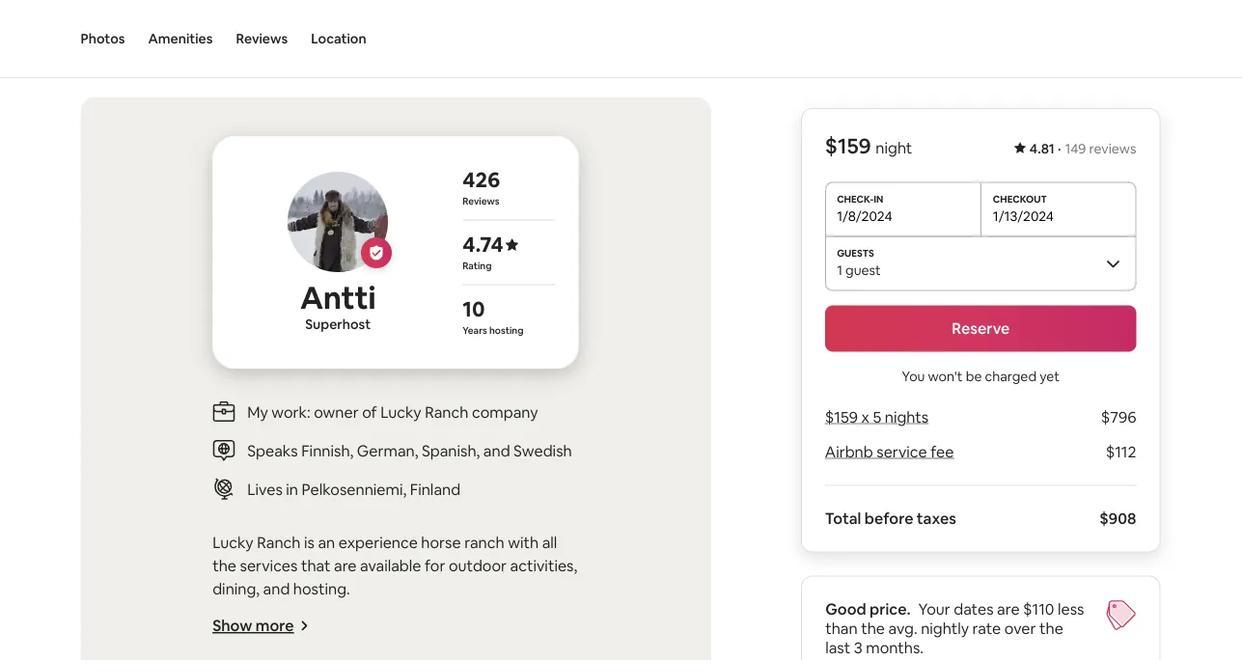 Task type: locate. For each thing, give the bounding box(es) containing it.
an
[[318, 533, 335, 552]]

total before taxes
[[825, 509, 957, 528]]

0 vertical spatial are
[[334, 556, 357, 576]]

the right over
[[1039, 619, 1063, 638]]

1 horizontal spatial are
[[997, 599, 1020, 619]]

total
[[825, 509, 862, 528]]

than
[[825, 619, 858, 638]]

$908
[[1099, 509, 1136, 528]]

2 horizontal spatial the
[[1039, 619, 1063, 638]]

dates
[[954, 599, 994, 619]]

reserve button
[[825, 305, 1136, 352]]

reviews right host
[[236, 30, 288, 47]]

of
[[362, 402, 377, 422]]

good
[[825, 599, 866, 619]]

yet
[[1040, 367, 1060, 385]]

0 horizontal spatial reviews
[[236, 30, 288, 47]]

and
[[483, 441, 510, 461], [263, 579, 290, 599]]

for
[[425, 556, 445, 576]]

airbnb
[[825, 442, 873, 462]]

0 vertical spatial and
[[483, 441, 510, 461]]

reviews down 426
[[462, 195, 500, 207]]

0 vertical spatial reviews
[[236, 30, 288, 47]]

the up dining,
[[212, 556, 236, 576]]

ranch
[[425, 402, 469, 422], [257, 533, 301, 552]]

10 years hosting
[[462, 295, 524, 337]]

show more
[[212, 616, 294, 635]]

1 vertical spatial reviews
[[462, 195, 500, 207]]

1 vertical spatial lucky
[[212, 533, 253, 552]]

1 vertical spatial are
[[997, 599, 1020, 619]]

$159 x 5 nights
[[825, 407, 929, 427]]

host
[[186, 47, 231, 75]]

less
[[1058, 599, 1084, 619]]

won't
[[928, 367, 963, 385]]

activities,
[[510, 556, 577, 576]]

superhost
[[305, 315, 371, 333]]

ranch
[[464, 533, 504, 552]]

nights
[[885, 407, 929, 427]]

are left the $110
[[997, 599, 1020, 619]]

1 vertical spatial $159
[[825, 407, 858, 427]]

show
[[212, 616, 252, 635]]

charged
[[985, 367, 1037, 385]]

dining,
[[212, 579, 260, 599]]

antti user profile image
[[288, 172, 388, 272], [288, 172, 388, 272]]

$159 for $159 night
[[825, 132, 871, 160]]

and down services
[[263, 579, 290, 599]]

0 vertical spatial lucky
[[380, 402, 421, 422]]

are right that
[[334, 556, 357, 576]]

1 horizontal spatial the
[[861, 619, 885, 638]]

0 horizontal spatial the
[[212, 556, 236, 576]]

guest
[[845, 261, 881, 278]]

years
[[462, 324, 487, 337]]

0 horizontal spatial ranch
[[257, 533, 301, 552]]

antti superhost
[[300, 277, 376, 333]]

available
[[360, 556, 421, 576]]

in
[[286, 480, 298, 499]]

$159 x 5 nights button
[[825, 407, 929, 427]]

my
[[247, 402, 268, 422]]

the inside the lucky ranch is an experience horse ranch with all the services that are available for outdoor activities, dining, and hosting.
[[212, 556, 236, 576]]

experience
[[338, 533, 418, 552]]

speaks
[[247, 441, 298, 461]]

fee
[[931, 442, 954, 462]]

lucky
[[380, 402, 421, 422], [212, 533, 253, 552]]

horse
[[421, 533, 461, 552]]

amenities button
[[148, 0, 213, 77]]

are inside the lucky ranch is an experience horse ranch with all the services that are available for outdoor activities, dining, and hosting.
[[334, 556, 357, 576]]

rating
[[462, 260, 492, 272]]

meet your host
[[81, 47, 231, 75]]

1/8/2024
[[837, 207, 892, 224]]

0 horizontal spatial lucky
[[212, 533, 253, 552]]

$159
[[825, 132, 871, 160], [825, 407, 858, 427]]

2 $159 from the top
[[825, 407, 858, 427]]

you won't be charged yet
[[902, 367, 1060, 385]]

night
[[876, 138, 913, 158]]

ranch up "spanish,"
[[425, 402, 469, 422]]

reviews inside 426 reviews
[[462, 195, 500, 207]]

lucky up services
[[212, 533, 253, 552]]

that
[[301, 556, 331, 576]]

0 vertical spatial $159
[[825, 132, 871, 160]]

$159 left 'x'
[[825, 407, 858, 427]]

1 vertical spatial ranch
[[257, 533, 301, 552]]

all
[[542, 533, 557, 552]]

$159 left night
[[825, 132, 871, 160]]

service
[[877, 442, 928, 462]]

0 horizontal spatial and
[[263, 579, 290, 599]]

and down company
[[483, 441, 510, 461]]

your
[[918, 599, 950, 619]]

reviews
[[236, 30, 288, 47], [462, 195, 500, 207]]

ranch up services
[[257, 533, 301, 552]]

1 guest
[[837, 261, 881, 278]]

1 $159 from the top
[[825, 132, 871, 160]]

1 horizontal spatial ranch
[[425, 402, 469, 422]]

verified host image
[[369, 245, 384, 261]]

x
[[862, 407, 870, 427]]

are
[[334, 556, 357, 576], [997, 599, 1020, 619]]

lucky right of
[[380, 402, 421, 422]]

you
[[902, 367, 925, 385]]

the left avg.
[[861, 619, 885, 638]]

1 horizontal spatial reviews
[[462, 195, 500, 207]]

0 horizontal spatial are
[[334, 556, 357, 576]]

1 vertical spatial and
[[263, 579, 290, 599]]

my work: owner of lucky ranch company
[[247, 402, 538, 422]]



Task type: vqa. For each thing, say whether or not it's contained in the screenshot.
help center link at the left of the page
no



Task type: describe. For each thing, give the bounding box(es) containing it.
$796
[[1101, 407, 1136, 427]]

lives
[[247, 480, 283, 499]]

your dates are $110 less than the avg. nightly rate over the last 3 months.
[[825, 599, 1084, 658]]

work:
[[272, 402, 310, 422]]

more
[[256, 616, 294, 635]]

location
[[311, 30, 366, 47]]

nightly
[[921, 619, 969, 638]]

photos
[[81, 30, 125, 47]]

price.
[[870, 599, 911, 619]]

last
[[825, 638, 850, 658]]

hosting
[[489, 324, 524, 337]]

3
[[854, 638, 863, 658]]

with
[[508, 533, 539, 552]]

4.74
[[462, 231, 503, 258]]

rate
[[972, 619, 1001, 638]]

months.
[[866, 638, 924, 658]]

outdoor
[[449, 556, 507, 576]]

owner
[[314, 402, 359, 422]]

lucky ranch is an experience horse ranch with all the services that are available for outdoor activities, dining, and hosting.
[[212, 533, 577, 599]]

1 guest button
[[825, 236, 1136, 290]]

lives in pelkosenniemi, finland
[[247, 480, 460, 499]]

are inside your dates are $110 less than the avg. nightly rate over the last 3 months.
[[997, 599, 1020, 619]]

speaks finnish, german, spanish, and swedish
[[247, 441, 572, 461]]

$112
[[1106, 442, 1136, 462]]

before
[[865, 509, 914, 528]]

amenities
[[148, 30, 213, 47]]

reserve
[[952, 318, 1010, 338]]

german,
[[357, 441, 418, 461]]

$159 night
[[825, 132, 913, 160]]

be
[[966, 367, 982, 385]]

reviews
[[1089, 140, 1136, 157]]

1
[[837, 261, 843, 278]]

pelkosenniemi,
[[302, 480, 406, 499]]

ranch inside the lucky ranch is an experience horse ranch with all the services that are available for outdoor activities, dining, and hosting.
[[257, 533, 301, 552]]

5
[[873, 407, 882, 427]]

show more link
[[212, 616, 309, 635]]

spanish,
[[422, 441, 480, 461]]

avg.
[[888, 619, 917, 638]]

company
[[472, 402, 538, 422]]

$159 for $159 x 5 nights
[[825, 407, 858, 427]]

1 horizontal spatial lucky
[[380, 402, 421, 422]]

hosting.
[[293, 579, 350, 599]]

airbnb service fee button
[[825, 442, 954, 462]]

1/13/2024
[[993, 207, 1054, 224]]

426 reviews
[[462, 166, 500, 207]]

good price.
[[825, 599, 911, 619]]

over
[[1004, 619, 1036, 638]]

is
[[304, 533, 315, 552]]

reviews button
[[236, 0, 288, 77]]

meet
[[81, 47, 132, 75]]

149
[[1065, 140, 1086, 157]]

lucky inside the lucky ranch is an experience horse ranch with all the services that are available for outdoor activities, dining, and hosting.
[[212, 533, 253, 552]]

location button
[[311, 0, 366, 77]]

airbnb service fee
[[825, 442, 954, 462]]

services
[[240, 556, 298, 576]]

taxes
[[917, 509, 957, 528]]

and inside the lucky ranch is an experience horse ranch with all the services that are available for outdoor activities, dining, and hosting.
[[263, 579, 290, 599]]

0 vertical spatial ranch
[[425, 402, 469, 422]]

your
[[137, 47, 182, 75]]

10
[[462, 295, 485, 323]]

1 horizontal spatial and
[[483, 441, 510, 461]]

·
[[1058, 140, 1061, 157]]

$110
[[1023, 599, 1054, 619]]

finland
[[410, 480, 460, 499]]

4.81 · 149 reviews
[[1030, 140, 1136, 157]]

4.81
[[1030, 140, 1055, 157]]

antti
[[300, 277, 376, 318]]



